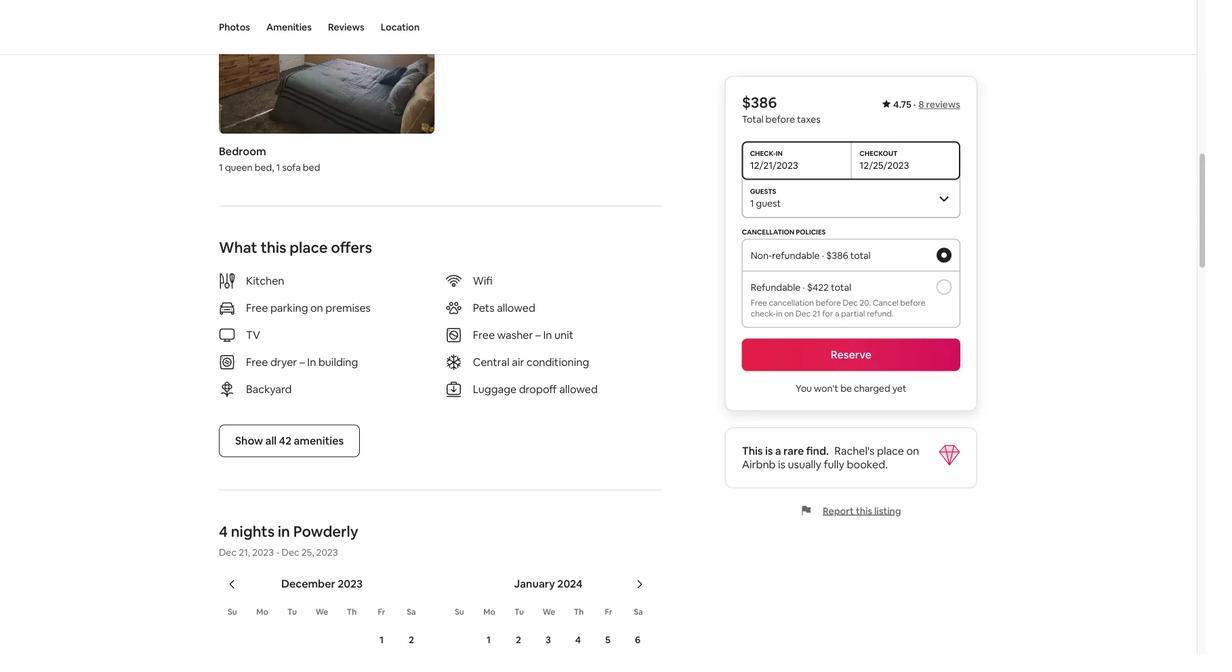 Task type: locate. For each thing, give the bounding box(es) containing it.
refundable
[[773, 249, 820, 261]]

1 fr from the left
[[378, 607, 386, 617]]

december
[[281, 577, 336, 591]]

amenities button
[[267, 0, 312, 54]]

$386 up total at the top right of page
[[742, 93, 777, 112]]

0 horizontal spatial is
[[766, 444, 773, 458]]

pets
[[473, 301, 495, 315]]

reviews button
[[328, 0, 365, 54]]

20.
[[860, 297, 871, 308]]

on for airbnb
[[907, 444, 920, 458]]

1 2 from the left
[[409, 634, 414, 646]]

report
[[823, 505, 854, 517]]

0 horizontal spatial on
[[311, 301, 323, 315]]

0 horizontal spatial 2
[[409, 634, 414, 646]]

is left usually
[[779, 458, 786, 472]]

partial
[[842, 308, 866, 319]]

1 horizontal spatial is
[[779, 458, 786, 472]]

free down 'pets'
[[473, 329, 495, 342]]

-
[[276, 547, 280, 559]]

reviews
[[927, 98, 961, 111]]

2 vertical spatial ·
[[803, 281, 805, 293]]

– right dryer
[[300, 356, 305, 370]]

policies
[[796, 228, 826, 237]]

2 2 from the left
[[516, 634, 522, 646]]

1 horizontal spatial th
[[574, 607, 584, 617]]

sofa
[[282, 161, 301, 174]]

2 button
[[397, 626, 427, 654], [504, 626, 534, 654]]

0 horizontal spatial place
[[290, 238, 328, 258]]

2 button for january 2024
[[504, 626, 534, 654]]

0 vertical spatial ·
[[914, 98, 916, 111]]

total right $422
[[831, 281, 852, 293]]

before right the cancel in the top of the page
[[901, 297, 926, 308]]

tu
[[288, 607, 297, 617], [515, 607, 524, 617]]

2023
[[252, 547, 274, 559], [316, 547, 338, 559], [338, 577, 363, 591]]

2 horizontal spatial on
[[907, 444, 920, 458]]

0 horizontal spatial this
[[261, 238, 287, 258]]

in inside "4 nights in powderly dec 21, 2023 - dec 25, 2023"
[[278, 522, 290, 542]]

– right washer
[[536, 329, 541, 342]]

calendar application
[[203, 563, 1118, 654]]

a right the 'for'
[[835, 308, 840, 319]]

free up tv
[[246, 301, 268, 315]]

pets allowed
[[473, 301, 536, 315]]

8
[[919, 98, 925, 111]]

6
[[635, 634, 641, 646]]

2023 right december
[[338, 577, 363, 591]]

1 horizontal spatial tu
[[515, 607, 524, 617]]

bedroom image
[[219, 0, 435, 134], [219, 0, 435, 134]]

1 horizontal spatial 2
[[516, 634, 522, 646]]

free left dryer
[[246, 356, 268, 370]]

21,
[[239, 547, 250, 559]]

what
[[219, 238, 258, 258]]

1 vertical spatial total
[[831, 281, 852, 293]]

free up check-
[[751, 297, 768, 308]]

free for free dryer – in building
[[246, 356, 268, 370]]

in left building
[[307, 356, 316, 370]]

2 button for december 2023
[[397, 626, 427, 654]]

0 horizontal spatial 4
[[219, 522, 228, 542]]

this up kitchen
[[261, 238, 287, 258]]

4 for 4 nights in powderly dec 21, 2023 - dec 25, 2023
[[219, 522, 228, 542]]

this for what
[[261, 238, 287, 258]]

– for dryer
[[300, 356, 305, 370]]

2 tu from the left
[[515, 607, 524, 617]]

in inside refundable · $422 total free cancellation before dec 20. cancel before check-in on dec 21 for a partial refund.
[[777, 308, 783, 319]]

place right rachel's
[[878, 444, 905, 458]]

21
[[813, 308, 821, 319]]

in for building
[[307, 356, 316, 370]]

2
[[409, 634, 414, 646], [516, 634, 522, 646]]

we down december 2023
[[316, 607, 328, 617]]

1 horizontal spatial 4
[[576, 634, 581, 646]]

1 horizontal spatial in
[[777, 308, 783, 319]]

booked.
[[847, 458, 888, 472]]

guest
[[757, 197, 782, 209]]

1 vertical spatial –
[[300, 356, 305, 370]]

1 horizontal spatial a
[[835, 308, 840, 319]]

rachel's place on airbnb is usually fully booked.
[[742, 444, 920, 472]]

0 vertical spatial in
[[777, 308, 783, 319]]

$422
[[808, 281, 829, 293]]

0 horizontal spatial –
[[300, 356, 305, 370]]

4 right 3 button
[[576, 634, 581, 646]]

2 for december 2023
[[409, 634, 414, 646]]

1 vertical spatial in
[[278, 522, 290, 542]]

4.75 · 8 reviews
[[894, 98, 961, 111]]

non-
[[751, 249, 773, 261]]

report this listing button
[[802, 505, 902, 517]]

1 mo from the left
[[257, 607, 268, 617]]

4 for 4
[[576, 634, 581, 646]]

2 2 button from the left
[[504, 626, 534, 654]]

a left rare
[[776, 444, 782, 458]]

1 vertical spatial allowed
[[560, 383, 598, 397]]

1 horizontal spatial this
[[856, 505, 873, 517]]

$386
[[742, 93, 777, 112], [827, 249, 849, 261]]

4 inside "4 nights in powderly dec 21, 2023 - dec 25, 2023"
[[219, 522, 228, 542]]

0 vertical spatial in
[[544, 329, 552, 342]]

0 horizontal spatial ·
[[803, 281, 805, 293]]

before right total at the top right of page
[[766, 113, 795, 125]]

1 vertical spatial place
[[878, 444, 905, 458]]

place left offers
[[290, 238, 328, 258]]

1 1 button from the left
[[367, 626, 397, 654]]

1 horizontal spatial 2 button
[[504, 626, 534, 654]]

in left unit
[[544, 329, 552, 342]]

is right 'this'
[[766, 444, 773, 458]]

· left 8
[[914, 98, 916, 111]]

$386 up $422
[[827, 249, 849, 261]]

1 horizontal spatial before
[[816, 297, 842, 308]]

this for report
[[856, 505, 873, 517]]

4 inside 'button'
[[576, 634, 581, 646]]

photos button
[[219, 0, 250, 54]]

th
[[347, 607, 357, 617], [574, 607, 584, 617]]

free inside refundable · $422 total free cancellation before dec 20. cancel before check-in on dec 21 for a partial refund.
[[751, 297, 768, 308]]

3
[[546, 634, 551, 646]]

tu down january
[[515, 607, 524, 617]]

2 th from the left
[[574, 607, 584, 617]]

on down cancellation
[[785, 308, 794, 319]]

2 for january 2024
[[516, 634, 522, 646]]

1 we from the left
[[316, 607, 328, 617]]

bedroom
[[219, 145, 266, 159]]

12/25/2023
[[860, 159, 910, 171]]

0 horizontal spatial 2 button
[[397, 626, 427, 654]]

1 2 button from the left
[[397, 626, 427, 654]]

0 horizontal spatial before
[[766, 113, 795, 125]]

1 horizontal spatial we
[[543, 607, 556, 617]]

1 sa from the left
[[407, 607, 416, 617]]

1 horizontal spatial –
[[536, 329, 541, 342]]

place
[[290, 238, 328, 258], [878, 444, 905, 458]]

0 vertical spatial allowed
[[497, 301, 536, 315]]

th down december 2023
[[347, 607, 357, 617]]

0 horizontal spatial in
[[278, 522, 290, 542]]

january
[[514, 577, 555, 591]]

on inside rachel's place on airbnb is usually fully booked.
[[907, 444, 920, 458]]

luggage
[[473, 383, 517, 397]]

2 sa from the left
[[634, 607, 643, 617]]

0 horizontal spatial tu
[[288, 607, 297, 617]]

$386 total before taxes
[[742, 93, 821, 125]]

bed,
[[255, 161, 274, 174]]

None radio
[[937, 248, 952, 263]]

we
[[316, 607, 328, 617], [543, 607, 556, 617]]

· down policies
[[822, 249, 825, 261]]

None radio
[[937, 280, 952, 295]]

0 vertical spatial –
[[536, 329, 541, 342]]

8 reviews button
[[919, 98, 961, 111]]

1 horizontal spatial in
[[544, 329, 552, 342]]

on right booked.
[[907, 444, 920, 458]]

0 vertical spatial 4
[[219, 522, 228, 542]]

this left "listing"
[[856, 505, 873, 517]]

0 horizontal spatial $386
[[742, 93, 777, 112]]

allowed down conditioning at the bottom left of page
[[560, 383, 598, 397]]

th up 4 'button'
[[574, 607, 584, 617]]

total up the 20.
[[851, 249, 871, 261]]

total
[[742, 113, 764, 125]]

1 horizontal spatial su
[[455, 607, 464, 617]]

washer
[[497, 329, 533, 342]]

1 vertical spatial this
[[856, 505, 873, 517]]

1 horizontal spatial sa
[[634, 607, 643, 617]]

in
[[777, 308, 783, 319], [278, 522, 290, 542]]

0 horizontal spatial a
[[776, 444, 782, 458]]

in up -
[[278, 522, 290, 542]]

we down january 2024
[[543, 607, 556, 617]]

0 horizontal spatial 1 button
[[367, 626, 397, 654]]

0 vertical spatial $386
[[742, 93, 777, 112]]

0 horizontal spatial th
[[347, 607, 357, 617]]

0 horizontal spatial we
[[316, 607, 328, 617]]

wifi
[[473, 274, 493, 288]]

· left $422
[[803, 281, 805, 293]]

dryer
[[271, 356, 297, 370]]

1 horizontal spatial fr
[[605, 607, 613, 617]]

on right "parking"
[[311, 301, 323, 315]]

in
[[544, 329, 552, 342], [307, 356, 316, 370]]

2 horizontal spatial ·
[[914, 98, 916, 111]]

0 horizontal spatial su
[[228, 607, 237, 617]]

1 vertical spatial $386
[[827, 249, 849, 261]]

1 vertical spatial in
[[307, 356, 316, 370]]

2024
[[558, 577, 583, 591]]

allowed
[[497, 301, 536, 315], [560, 383, 598, 397]]

1 vertical spatial 4
[[576, 634, 581, 646]]

1 horizontal spatial on
[[785, 308, 794, 319]]

all
[[266, 434, 277, 448]]

dec
[[843, 297, 858, 308], [796, 308, 811, 319], [219, 547, 237, 559], [282, 547, 299, 559]]

before up the 'for'
[[816, 297, 842, 308]]

0 vertical spatial a
[[835, 308, 840, 319]]

1 horizontal spatial mo
[[484, 607, 496, 617]]

4
[[219, 522, 228, 542], [576, 634, 581, 646]]

4 left "nights"
[[219, 522, 228, 542]]

2 1 button from the left
[[474, 626, 504, 654]]

in down cancellation
[[777, 308, 783, 319]]

dec up the partial
[[843, 297, 858, 308]]

central air conditioning
[[473, 356, 589, 370]]

su
[[228, 607, 237, 617], [455, 607, 464, 617]]

1 horizontal spatial place
[[878, 444, 905, 458]]

2023 inside "calendar" application
[[338, 577, 363, 591]]

0 vertical spatial this
[[261, 238, 287, 258]]

· for 8
[[914, 98, 916, 111]]

0 horizontal spatial sa
[[407, 607, 416, 617]]

0 horizontal spatial in
[[307, 356, 316, 370]]

tu down december
[[288, 607, 297, 617]]

dec right -
[[282, 547, 299, 559]]

0 horizontal spatial fr
[[378, 607, 386, 617]]

1 button for january 2024
[[474, 626, 504, 654]]

2 su from the left
[[455, 607, 464, 617]]

1 horizontal spatial 1 button
[[474, 626, 504, 654]]

what this place offers
[[219, 238, 372, 258]]

0 horizontal spatial mo
[[257, 607, 268, 617]]

before
[[766, 113, 795, 125], [816, 297, 842, 308], [901, 297, 926, 308]]

reserve
[[831, 348, 872, 362]]

· inside refundable · $422 total free cancellation before dec 20. cancel before check-in on dec 21 for a partial refund.
[[803, 281, 805, 293]]

allowed up washer
[[497, 301, 536, 315]]

1 vertical spatial ·
[[822, 249, 825, 261]]

2023 right the 25,
[[316, 547, 338, 559]]

a
[[835, 308, 840, 319], [776, 444, 782, 458]]

before inside $386 total before taxes
[[766, 113, 795, 125]]

·
[[914, 98, 916, 111], [822, 249, 825, 261], [803, 281, 805, 293]]



Task type: describe. For each thing, give the bounding box(es) containing it.
won't
[[814, 382, 839, 394]]

25,
[[302, 547, 314, 559]]

5
[[606, 634, 611, 646]]

1 tu from the left
[[288, 607, 297, 617]]

premises
[[326, 301, 371, 315]]

1 horizontal spatial allowed
[[560, 383, 598, 397]]

– for washer
[[536, 329, 541, 342]]

1 guest
[[751, 197, 782, 209]]

bed
[[303, 161, 320, 174]]

1 su from the left
[[228, 607, 237, 617]]

cancellation
[[742, 228, 795, 237]]

unit
[[555, 329, 574, 342]]

refundable
[[751, 281, 801, 293]]

cancellation
[[769, 297, 815, 308]]

on inside refundable · $422 total free cancellation before dec 20. cancel before check-in on dec 21 for a partial refund.
[[785, 308, 794, 319]]

4 nights in powderly dec 21, 2023 - dec 25, 2023
[[219, 522, 359, 559]]

5 button
[[593, 626, 623, 654]]

1 horizontal spatial $386
[[827, 249, 849, 261]]

2 horizontal spatial before
[[901, 297, 926, 308]]

backyard
[[246, 383, 292, 397]]

2 we from the left
[[543, 607, 556, 617]]

fully
[[824, 458, 845, 472]]

1 guest button
[[742, 179, 961, 217]]

offers
[[331, 238, 372, 258]]

0 vertical spatial place
[[290, 238, 328, 258]]

powderly
[[293, 522, 359, 542]]

0 horizontal spatial allowed
[[497, 301, 536, 315]]

in for unit
[[544, 329, 552, 342]]

1 horizontal spatial ·
[[822, 249, 825, 261]]

1 inside popup button
[[751, 197, 754, 209]]

listing
[[875, 505, 902, 517]]

a inside refundable · $422 total free cancellation before dec 20. cancel before check-in on dec 21 for a partial refund.
[[835, 308, 840, 319]]

1 button for december 2023
[[367, 626, 397, 654]]

free for free parking on premises
[[246, 301, 268, 315]]

nights
[[231, 522, 275, 542]]

this
[[742, 444, 763, 458]]

rare
[[784, 444, 804, 458]]

free for free washer – in unit
[[473, 329, 495, 342]]

reserve button
[[742, 339, 961, 371]]

dec left 21,
[[219, 547, 237, 559]]

free dryer – in building
[[246, 356, 358, 370]]

show all 42 amenities
[[235, 434, 344, 448]]

0 vertical spatial total
[[851, 249, 871, 261]]

location button
[[381, 0, 420, 54]]

central
[[473, 356, 510, 370]]

december 2023
[[281, 577, 363, 591]]

airbnb
[[742, 458, 776, 472]]

amenities
[[267, 21, 312, 33]]

dec left 21
[[796, 308, 811, 319]]

show
[[235, 434, 263, 448]]

on for premises
[[311, 301, 323, 315]]

taxes
[[798, 113, 821, 125]]

place inside rachel's place on airbnb is usually fully booked.
[[878, 444, 905, 458]]

luggage dropoff allowed
[[473, 383, 598, 397]]

be
[[841, 382, 852, 394]]

· for $422
[[803, 281, 805, 293]]

you
[[796, 382, 812, 394]]

kitchen
[[246, 274, 284, 288]]

2 mo from the left
[[484, 607, 496, 617]]

building
[[319, 356, 358, 370]]

free washer – in unit
[[473, 329, 574, 342]]

rachel's
[[835, 444, 875, 458]]

you won't be charged yet
[[796, 382, 907, 394]]

4.75
[[894, 98, 912, 111]]

free parking on premises
[[246, 301, 371, 315]]

non-refundable · $386 total
[[751, 249, 871, 261]]

1 vertical spatial a
[[776, 444, 782, 458]]

queen
[[225, 161, 253, 174]]

for
[[823, 308, 834, 319]]

usually
[[788, 458, 822, 472]]

check-
[[751, 308, 777, 319]]

total inside refundable · $422 total free cancellation before dec 20. cancel before check-in on dec 21 for a partial refund.
[[831, 281, 852, 293]]

2 fr from the left
[[605, 607, 613, 617]]

cancel
[[873, 297, 899, 308]]

42
[[279, 434, 292, 448]]

refund.
[[867, 308, 894, 319]]

refundable · $422 total free cancellation before dec 20. cancel before check-in on dec 21 for a partial refund.
[[751, 281, 926, 319]]

photos
[[219, 21, 250, 33]]

conditioning
[[527, 356, 589, 370]]

tv
[[246, 329, 260, 342]]

air
[[512, 356, 525, 370]]

parking
[[271, 301, 308, 315]]

$386 inside $386 total before taxes
[[742, 93, 777, 112]]

find.
[[807, 444, 830, 458]]

3 button
[[534, 626, 564, 654]]

january 2024
[[514, 577, 583, 591]]

location
[[381, 21, 420, 33]]

reviews
[[328, 21, 365, 33]]

cancellation policies
[[742, 228, 826, 237]]

is inside rachel's place on airbnb is usually fully booked.
[[779, 458, 786, 472]]

amenities
[[294, 434, 344, 448]]

4 button
[[564, 626, 593, 654]]

show all 42 amenities button
[[219, 425, 360, 458]]

charged
[[854, 382, 891, 394]]

2023 left -
[[252, 547, 274, 559]]

report this listing
[[823, 505, 902, 517]]

1 th from the left
[[347, 607, 357, 617]]



Task type: vqa. For each thing, say whether or not it's contained in the screenshot.
the left the · Italy
no



